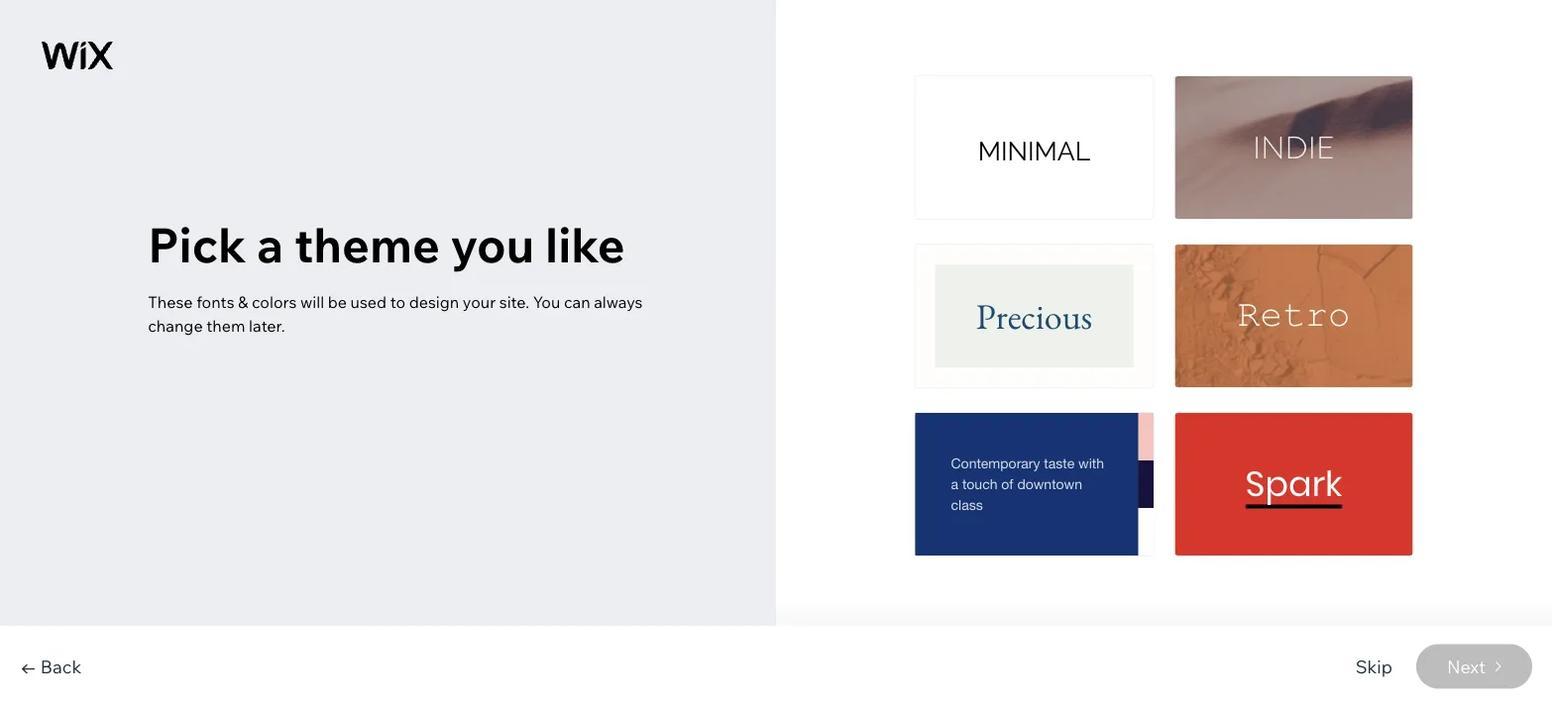 Task type: vqa. For each thing, say whether or not it's contained in the screenshot.
the bottommost Gallery
no



Task type: describe. For each thing, give the bounding box(es) containing it.
these
[[148, 292, 193, 312]]

site.
[[499, 292, 529, 312]]

them
[[206, 316, 245, 336]]

touch
[[968, 476, 1004, 493]]

taste
[[1050, 455, 1081, 472]]

you
[[533, 292, 560, 312]]

theme
[[294, 215, 440, 275]]

later.
[[249, 316, 285, 336]]

these fonts & colors will be used to design your site. you can always change them later.
[[148, 292, 643, 336]]

contemporary taste with a touch of downtown class
[[957, 455, 1110, 513]]

100% button
[[1271, 45, 1352, 88]]

100%
[[1303, 58, 1338, 75]]

of
[[1007, 476, 1020, 493]]

0 vertical spatial a
[[257, 215, 284, 275]]

a inside contemporary taste with a touch of downtown class
[[957, 476, 965, 493]]

next
[[1447, 656, 1486, 678]]

you
[[451, 215, 535, 275]]

pick a theme you like
[[148, 215, 625, 275]]

←
[[20, 656, 36, 678]]

contemporary
[[957, 455, 1046, 472]]

fonts
[[196, 292, 234, 312]]

like
[[545, 215, 625, 275]]



Task type: locate. For each thing, give the bounding box(es) containing it.
with
[[1085, 455, 1110, 472]]

a up class
[[957, 476, 965, 493]]

&
[[238, 292, 248, 312]]

design
[[409, 292, 459, 312]]

pick
[[148, 215, 246, 275]]

always
[[594, 292, 643, 312]]

← back
[[20, 656, 81, 678]]

can
[[564, 292, 590, 312]]

1 vertical spatial a
[[957, 476, 965, 493]]

skip
[[1356, 656, 1393, 678]]

be
[[328, 292, 347, 312]]

back
[[40, 656, 81, 678]]

1 horizontal spatial a
[[957, 476, 965, 493]]

colors
[[252, 292, 297, 312]]

class
[[957, 497, 989, 513]]

tools
[[1395, 58, 1429, 75]]

your
[[463, 292, 496, 312]]

will
[[300, 292, 324, 312]]

home
[[75, 58, 118, 75]]

tools button
[[1353, 45, 1447, 88]]

downtown
[[1023, 476, 1088, 493]]

0 horizontal spatial a
[[257, 215, 284, 275]]

a
[[257, 215, 284, 275], [957, 476, 965, 493]]

change
[[148, 316, 203, 336]]

to
[[390, 292, 406, 312]]

used
[[351, 292, 387, 312]]

a up the "colors"
[[257, 215, 284, 275]]



